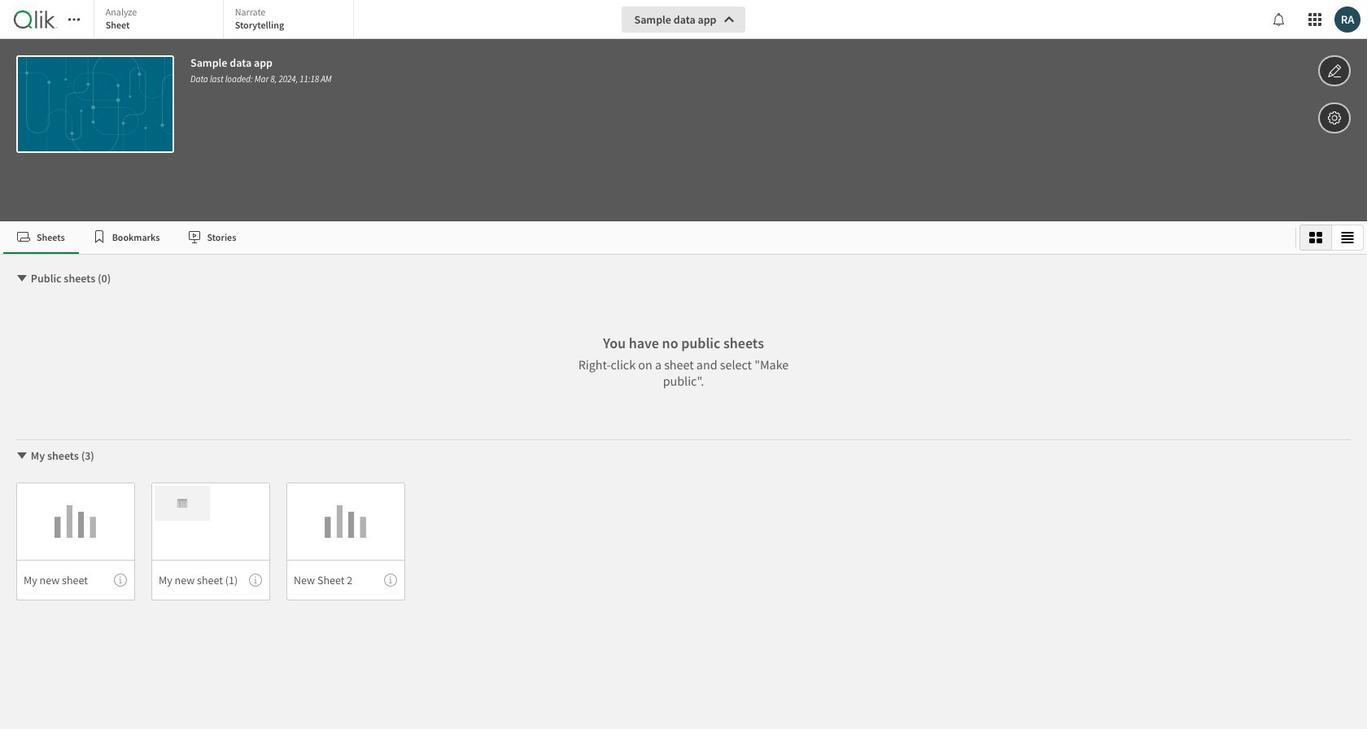 Task type: locate. For each thing, give the bounding box(es) containing it.
tooltip
[[114, 574, 127, 587], [249, 574, 262, 587], [384, 574, 397, 587]]

tooltip for "my new sheet (1) sheet is selected. press the spacebar or enter key to open my new sheet (1) sheet. use the right and left arrow keys to navigate." element
[[249, 574, 262, 587]]

1 vertical spatial tab list
[[3, 221, 1289, 254]]

menu item
[[16, 560, 135, 601], [151, 560, 270, 601], [286, 560, 405, 601]]

2 horizontal spatial tooltip
[[384, 574, 397, 587]]

1 menu item from the left
[[16, 560, 135, 601]]

tooltip for new sheet 2 sheet is selected. press the spacebar or enter key to open new sheet 2 sheet. use the right and left arrow keys to navigate. element
[[384, 574, 397, 587]]

0 horizontal spatial tooltip
[[114, 574, 127, 587]]

tooltip inside my new sheet sheet is selected. press the spacebar or enter key to open my new sheet sheet. use the right and left arrow keys to navigate. element
[[114, 574, 127, 587]]

0 horizontal spatial menu item
[[16, 560, 135, 601]]

tooltip inside new sheet 2 sheet is selected. press the spacebar or enter key to open new sheet 2 sheet. use the right and left arrow keys to navigate. element
[[384, 574, 397, 587]]

tooltip for my new sheet sheet is selected. press the spacebar or enter key to open my new sheet sheet. use the right and left arrow keys to navigate. element
[[114, 574, 127, 587]]

1 collapse image from the top
[[15, 272, 28, 285]]

1 horizontal spatial menu item
[[151, 560, 270, 601]]

3 tooltip from the left
[[384, 574, 397, 587]]

menu item for "my new sheet (1) sheet is selected. press the spacebar or enter key to open my new sheet (1) sheet. use the right and left arrow keys to navigate." element
[[151, 560, 270, 601]]

2 menu item from the left
[[151, 560, 270, 601]]

0 vertical spatial collapse image
[[15, 272, 28, 285]]

1 horizontal spatial tooltip
[[249, 574, 262, 587]]

3 menu item from the left
[[286, 560, 405, 601]]

0 vertical spatial tab list
[[93, 0, 358, 41]]

2 collapse image from the top
[[15, 449, 28, 462]]

tab list
[[93, 0, 358, 41], [3, 221, 1289, 254]]

tooltip inside "my new sheet (1) sheet is selected. press the spacebar or enter key to open my new sheet (1) sheet. use the right and left arrow keys to navigate." element
[[249, 574, 262, 587]]

group
[[1299, 225, 1364, 251]]

1 vertical spatial collapse image
[[15, 449, 28, 462]]

my new sheet (1) sheet is selected. press the spacebar or enter key to open my new sheet (1) sheet. use the right and left arrow keys to navigate. element
[[151, 483, 270, 601]]

2 horizontal spatial menu item
[[286, 560, 405, 601]]

1 tooltip from the left
[[114, 574, 127, 587]]

toolbar
[[0, 0, 1367, 221]]

2 tooltip from the left
[[249, 574, 262, 587]]

application
[[0, 0, 1367, 729]]

edit image
[[1327, 61, 1342, 81]]

collapse image
[[15, 272, 28, 285], [15, 449, 28, 462]]



Task type: describe. For each thing, give the bounding box(es) containing it.
menu item for my new sheet sheet is selected. press the spacebar or enter key to open my new sheet sheet. use the right and left arrow keys to navigate. element
[[16, 560, 135, 601]]

app options image
[[1327, 108, 1342, 128]]

menu item for new sheet 2 sheet is selected. press the spacebar or enter key to open new sheet 2 sheet. use the right and left arrow keys to navigate. element
[[286, 560, 405, 601]]

my new sheet sheet is selected. press the spacebar or enter key to open my new sheet sheet. use the right and left arrow keys to navigate. element
[[16, 483, 135, 601]]

new sheet 2 sheet is selected. press the spacebar or enter key to open new sheet 2 sheet. use the right and left arrow keys to navigate. element
[[286, 483, 405, 601]]

grid view image
[[1309, 231, 1322, 244]]

list view image
[[1341, 231, 1354, 244]]



Task type: vqa. For each thing, say whether or not it's contained in the screenshot.
2nd Move collection icon from the top
no



